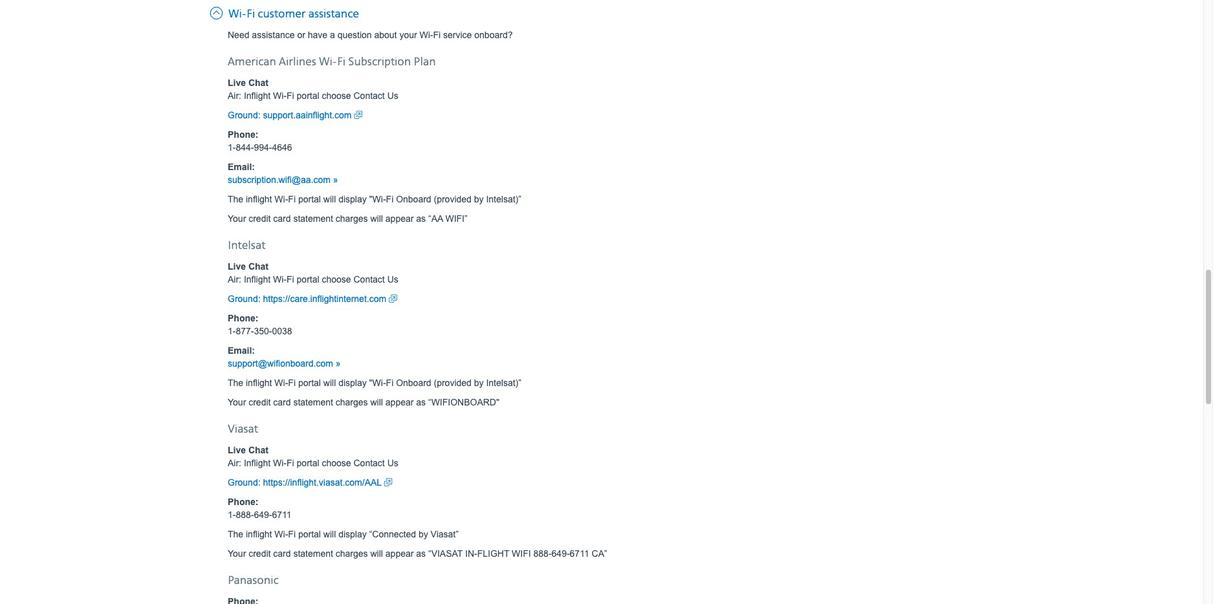 Task type: describe. For each thing, give the bounding box(es) containing it.
card for your credit card statement charges will appear as "wifionboard"
[[273, 397, 291, 408]]

1 inflight from the top
[[244, 90, 271, 101]]

1 horizontal spatial 649-
[[552, 549, 570, 559]]

newpage image for ground: support.aainflight.com
[[354, 109, 363, 121]]

ground: https://inflight.viasat.com/aal
[[228, 477, 384, 488]]

your credit card statement charges will appear as "aa wifi"
[[228, 213, 468, 224]]

fi up ground: https://inflight.viasat.com/aal
[[287, 458, 294, 468]]

statement for your credit card statement charges will appear as "viasat in-flight wifi 888-649-6711 ca"
[[293, 549, 333, 559]]

1 "wi- from the top
[[369, 194, 386, 204]]

1 horizontal spatial assistance
[[308, 7, 359, 21]]

wi- up ground: support.aainflight.com
[[273, 90, 287, 101]]

appear for "aa
[[386, 213, 414, 224]]

fi up your credit card statement charges will appear as "wifionboard"
[[386, 378, 394, 388]]

ca"
[[592, 549, 608, 559]]

panasonic
[[228, 574, 279, 588]]

wi-fi customer assistance
[[228, 7, 359, 21]]

portal down support@wifionboard.com link
[[298, 378, 321, 388]]

subscription.wifi@aa.com link
[[228, 175, 338, 185]]

877-
[[236, 326, 254, 336]]

about
[[374, 30, 397, 40]]

appear for "wifionboard"
[[386, 397, 414, 408]]

3 inflight from the top
[[246, 529, 272, 540]]

ground: for ground: support.aainflight.com
[[228, 110, 261, 120]]

newpage image for ground: https://care.inflightinternet.com
[[389, 292, 397, 305]]

service
[[443, 30, 472, 40]]

fi down 'phone: 1-888-649-6711'
[[288, 529, 296, 540]]

phone: for 844-
[[228, 129, 259, 140]]

1 vertical spatial 888-
[[534, 549, 552, 559]]

1 us from the top
[[387, 90, 399, 101]]

fi up "ground: https://care.inflightinternet.com"
[[287, 274, 294, 285]]

portal up support.aainflight.com
[[297, 90, 319, 101]]

ground: support.aainflight.com
[[228, 110, 354, 120]]

plan
[[414, 55, 436, 69]]

onboard?
[[475, 30, 513, 40]]

1 air: from the top
[[228, 90, 241, 101]]

https://inflight.viasat.com/aal
[[263, 477, 382, 488]]

wi- right 'large' icon
[[228, 7, 247, 21]]

credit for your credit card statement charges will appear as "wifionboard"
[[249, 397, 271, 408]]

support@wifionboard.com link
[[228, 358, 341, 369]]

3 contact from the top
[[354, 458, 385, 468]]

1 live from the top
[[228, 77, 246, 88]]

1 display from the top
[[339, 194, 367, 204]]

2 "wi- from the top
[[369, 378, 386, 388]]

2 inflight from the top
[[244, 274, 271, 285]]

2 the inflight wi-fi portal will display "wi-fi onboard (provided by intelsat)" from the top
[[228, 378, 522, 388]]

1 (provided from the top
[[434, 194, 472, 204]]

subscription.wifi@aa.com
[[228, 175, 333, 185]]

credit for your credit card statement charges will appear as "aa wifi"
[[249, 213, 271, 224]]

airlines
[[279, 55, 316, 69]]

1- for 888-
[[228, 510, 236, 520]]

3 chat from the top
[[248, 445, 269, 455]]

2 (provided from the top
[[434, 378, 472, 388]]

ground: for ground: https://inflight.viasat.com/aal
[[228, 477, 261, 488]]

intelsat
[[228, 239, 266, 253]]

3 us from the top
[[387, 458, 399, 468]]

ground: https://care.inflightinternet.com link
[[228, 292, 397, 305]]

charges for "wifionboard"
[[336, 397, 368, 408]]

1 email: from the top
[[228, 162, 255, 172]]

"connected
[[369, 529, 416, 540]]

1 onboard from the top
[[396, 194, 431, 204]]

fi up your credit card statement charges will appear as "aa wifi"
[[386, 194, 394, 204]]

phone: 1-888-649-6711
[[228, 497, 292, 520]]

have
[[308, 30, 328, 40]]

2 display from the top
[[339, 378, 367, 388]]

1 intelsat)" from the top
[[486, 194, 522, 204]]

customer
[[258, 7, 306, 21]]

1 chat from the top
[[248, 77, 269, 88]]

your
[[400, 30, 417, 40]]

need assistance or have a question about your wi-fi service onboard?
[[228, 30, 513, 40]]

350-
[[254, 326, 272, 336]]

phone: 1-844-994-4646
[[228, 129, 292, 153]]

6711 inside 'phone: 1-888-649-6711'
[[272, 510, 292, 520]]

wi- down a
[[319, 55, 337, 69]]

2 onboard from the top
[[396, 378, 431, 388]]

2 intelsat)" from the top
[[486, 378, 522, 388]]

0 vertical spatial by
[[474, 194, 484, 204]]

wi- up ground: https://inflight.viasat.com/aal
[[273, 458, 287, 468]]

appear for "viasat
[[386, 549, 414, 559]]

fi down support@wifionboard.com link
[[288, 378, 296, 388]]

"viasat
[[428, 549, 463, 559]]

wi-fi customer assistance link
[[210, 3, 359, 22]]

1- for 844-
[[228, 142, 236, 153]]

1 vertical spatial 6711
[[570, 549, 589, 559]]

card for your credit card statement charges will appear as "viasat in-flight wifi 888-649-6711 ca"
[[273, 549, 291, 559]]

1 choose from the top
[[322, 90, 351, 101]]

994-
[[254, 142, 272, 153]]

your credit card statement charges will appear as "wifionboard"
[[228, 397, 500, 408]]

1 live chat air: inflight wi-fi portal choose contact us from the top
[[228, 77, 399, 101]]

as for "aa
[[416, 213, 426, 224]]

1 vertical spatial by
[[474, 378, 484, 388]]

support@wifionboard.com
[[228, 358, 336, 369]]

as for "wifionboard"
[[416, 397, 426, 408]]



Task type: locate. For each thing, give the bounding box(es) containing it.
1 inflight from the top
[[246, 194, 272, 204]]

2 vertical spatial your
[[228, 549, 246, 559]]

1 appear from the top
[[386, 213, 414, 224]]

0 vertical spatial as
[[416, 213, 426, 224]]

3 statement from the top
[[293, 549, 333, 559]]

fi left service
[[433, 30, 441, 40]]

1 vertical spatial email:
[[228, 345, 255, 356]]

question
[[338, 30, 372, 40]]

1 the from the top
[[228, 194, 243, 204]]

1 vertical spatial display
[[339, 378, 367, 388]]

2 appear from the top
[[386, 397, 414, 408]]

1 credit from the top
[[249, 213, 271, 224]]

1 horizontal spatial newpage image
[[389, 292, 397, 305]]

1 vertical spatial inflight
[[244, 274, 271, 285]]

inflight down support@wifionboard.com
[[246, 378, 272, 388]]

3 ground: from the top
[[228, 477, 261, 488]]

1 vertical spatial as
[[416, 397, 426, 408]]

0 vertical spatial chat
[[248, 77, 269, 88]]

live down american
[[228, 77, 246, 88]]

a
[[330, 30, 335, 40]]

2 vertical spatial inflight
[[244, 458, 271, 468]]

card down the subscription.wifi@aa.com link on the left of the page
[[273, 213, 291, 224]]

wi- down 'phone: 1-888-649-6711'
[[275, 529, 288, 540]]

0 vertical spatial contact
[[354, 90, 385, 101]]

2 as from the top
[[416, 397, 426, 408]]

choose down american airlines wi-fi subscription plan at the left top of page
[[322, 90, 351, 101]]

1 vertical spatial inflight
[[246, 378, 272, 388]]

inflight down 'viasat'
[[244, 458, 271, 468]]

inflight down intelsat
[[244, 274, 271, 285]]

0 vertical spatial (provided
[[434, 194, 472, 204]]

1 vertical spatial newpage image
[[389, 292, 397, 305]]

in-
[[465, 549, 477, 559]]

0 horizontal spatial assistance
[[252, 30, 295, 40]]

2 vertical spatial appear
[[386, 549, 414, 559]]

air: down 'viasat'
[[228, 458, 241, 468]]

inflight down 'phone: 1-888-649-6711'
[[246, 529, 272, 540]]

choose
[[322, 90, 351, 101], [322, 274, 351, 285], [322, 458, 351, 468]]

credit
[[249, 213, 271, 224], [249, 397, 271, 408], [249, 549, 271, 559]]

fi up need
[[247, 7, 255, 21]]

your for your credit card statement charges will appear as "viasat in-flight wifi 888-649-6711 ca"
[[228, 549, 246, 559]]

1 charges from the top
[[336, 213, 368, 224]]

2 credit from the top
[[249, 397, 271, 408]]

credit up panasonic
[[249, 549, 271, 559]]

649-
[[254, 510, 272, 520], [552, 549, 570, 559]]

2 vertical spatial by
[[419, 529, 428, 540]]

1 vertical spatial air:
[[228, 274, 241, 285]]

fi down the subscription.wifi@aa.com link on the left of the page
[[288, 194, 296, 204]]

fi
[[247, 7, 255, 21], [433, 30, 441, 40], [337, 55, 346, 69], [287, 90, 294, 101], [288, 194, 296, 204], [386, 194, 394, 204], [287, 274, 294, 285], [288, 378, 296, 388], [386, 378, 394, 388], [287, 458, 294, 468], [288, 529, 296, 540]]

choose up https://inflight.viasat.com/aal
[[322, 458, 351, 468]]

credit up intelsat
[[249, 213, 271, 224]]

2 email: from the top
[[228, 345, 255, 356]]

2 live chat air: inflight wi-fi portal choose contact us from the top
[[228, 261, 399, 285]]

phone: 1-877-350-0038
[[228, 313, 292, 336]]

0 vertical spatial charges
[[336, 213, 368, 224]]

intelsat)"
[[486, 194, 522, 204], [486, 378, 522, 388]]

1 vertical spatial live
[[228, 261, 246, 272]]

2 vertical spatial inflight
[[246, 529, 272, 540]]

1 vertical spatial card
[[273, 397, 291, 408]]

fi down question
[[337, 55, 346, 69]]

as left "wifionboard"
[[416, 397, 426, 408]]

0 horizontal spatial newpage image
[[354, 109, 363, 121]]

2 vertical spatial as
[[416, 549, 426, 559]]

"wi-
[[369, 194, 386, 204], [369, 378, 386, 388]]

1 vertical spatial assistance
[[252, 30, 295, 40]]

2 vertical spatial air:
[[228, 458, 241, 468]]

wi- up "ground: https://care.inflightinternet.com"
[[273, 274, 287, 285]]

statement down the subscription.wifi@aa.com link on the left of the page
[[293, 213, 333, 224]]

1 vertical spatial "wi-
[[369, 378, 386, 388]]

as for "viasat
[[416, 549, 426, 559]]

2 live from the top
[[228, 261, 246, 272]]

1 vertical spatial ground:
[[228, 294, 261, 304]]

1-
[[228, 142, 236, 153], [228, 326, 236, 336], [228, 510, 236, 520]]

2 vertical spatial chat
[[248, 445, 269, 455]]

assistance down "customer"
[[252, 30, 295, 40]]

1 vertical spatial 1-
[[228, 326, 236, 336]]

2 inflight from the top
[[246, 378, 272, 388]]

2 contact from the top
[[354, 274, 385, 285]]

0 vertical spatial assistance
[[308, 7, 359, 21]]

3 inflight from the top
[[244, 458, 271, 468]]

0 vertical spatial phone:
[[228, 129, 259, 140]]

2 vertical spatial statement
[[293, 549, 333, 559]]

0 vertical spatial email:
[[228, 162, 255, 172]]

the down 'phone: 1-888-649-6711'
[[228, 529, 243, 540]]

phone: inside phone: 1-844-994-4646
[[228, 129, 259, 140]]

1 vertical spatial intelsat)"
[[486, 378, 522, 388]]

live chat air: inflight wi-fi portal choose contact us up "ground: https://care.inflightinternet.com" link
[[228, 261, 399, 285]]

3 charges from the top
[[336, 549, 368, 559]]

0 vertical spatial statement
[[293, 213, 333, 224]]

2 vertical spatial the
[[228, 529, 243, 540]]

display up your credit card statement charges will appear as "wifionboard"
[[339, 378, 367, 388]]

your for your credit card statement charges will appear as "aa wifi"
[[228, 213, 246, 224]]

649- inside 'phone: 1-888-649-6711'
[[254, 510, 272, 520]]

1 1- from the top
[[228, 142, 236, 153]]

3 as from the top
[[416, 549, 426, 559]]

appear down "connected
[[386, 549, 414, 559]]

1- inside phone: 1-844-994-4646
[[228, 142, 236, 153]]

0 vertical spatial live
[[228, 77, 246, 88]]

ground: up phone: 1-844-994-4646
[[228, 110, 261, 120]]

1 vertical spatial the inflight wi-fi portal will display "wi-fi onboard (provided by intelsat)"
[[228, 378, 522, 388]]

need
[[228, 30, 249, 40]]

1 the inflight wi-fi portal will display "wi-fi onboard (provided by intelsat)" from the top
[[228, 194, 522, 204]]

0 vertical spatial the
[[228, 194, 243, 204]]

2 vertical spatial charges
[[336, 549, 368, 559]]

0 vertical spatial inflight
[[244, 90, 271, 101]]

ground: https://care.inflightinternet.com
[[228, 294, 389, 304]]

1 vertical spatial 649-
[[552, 549, 570, 559]]

flight
[[477, 549, 509, 559]]

2 the from the top
[[228, 378, 243, 388]]

"wi- up your credit card statement charges will appear as "aa wifi"
[[369, 194, 386, 204]]

card down support@wifionboard.com
[[273, 397, 291, 408]]

phone:
[[228, 129, 259, 140], [228, 313, 259, 323], [228, 497, 259, 507]]

888- inside 'phone: 1-888-649-6711'
[[236, 510, 254, 520]]

onboard up ""aa"
[[396, 194, 431, 204]]

will
[[323, 194, 336, 204], [371, 213, 383, 224], [323, 378, 336, 388], [371, 397, 383, 408], [323, 529, 336, 540], [371, 549, 383, 559]]

the inflight wi-fi portal will display "connected by viasat"
[[228, 529, 459, 540]]

0038
[[272, 326, 292, 336]]

1 contact from the top
[[354, 90, 385, 101]]

0 vertical spatial ground:
[[228, 110, 261, 120]]

2 chat from the top
[[248, 261, 269, 272]]

3 your from the top
[[228, 549, 246, 559]]

air:
[[228, 90, 241, 101], [228, 274, 241, 285], [228, 458, 241, 468]]

email: down the 877-
[[228, 345, 255, 356]]

charges for "aa
[[336, 213, 368, 224]]

2 vertical spatial 1-
[[228, 510, 236, 520]]

844-
[[236, 142, 254, 153]]

portal up the ground: https://inflight.viasat.com/aal link
[[297, 458, 319, 468]]

3 credit from the top
[[249, 549, 271, 559]]

2 vertical spatial card
[[273, 549, 291, 559]]

"aa
[[428, 213, 443, 224]]

1 phone: from the top
[[228, 129, 259, 140]]

wifi
[[512, 549, 531, 559]]

1 horizontal spatial 888-
[[534, 549, 552, 559]]

inflight
[[244, 90, 271, 101], [244, 274, 271, 285], [244, 458, 271, 468]]

2 vertical spatial credit
[[249, 549, 271, 559]]

statement
[[293, 213, 333, 224], [293, 397, 333, 408], [293, 549, 333, 559]]

0 vertical spatial 888-
[[236, 510, 254, 520]]

charges for "viasat
[[336, 549, 368, 559]]

contact
[[354, 90, 385, 101], [354, 274, 385, 285], [354, 458, 385, 468]]

https://care.inflightinternet.com
[[263, 294, 386, 304]]

wi- down support@wifionboard.com
[[275, 378, 288, 388]]

3 appear from the top
[[386, 549, 414, 559]]

email: down 844-
[[228, 162, 255, 172]]

chat down 'viasat'
[[248, 445, 269, 455]]

1 vertical spatial onboard
[[396, 378, 431, 388]]

fi up ground: support.aainflight.com
[[287, 90, 294, 101]]

onboard
[[396, 194, 431, 204], [396, 378, 431, 388]]

wi- down the subscription.wifi@aa.com
[[275, 194, 288, 204]]

1 vertical spatial the
[[228, 378, 243, 388]]

display left "connected
[[339, 529, 367, 540]]

3 air: from the top
[[228, 458, 241, 468]]

2 air: from the top
[[228, 274, 241, 285]]

3 phone: from the top
[[228, 497, 259, 507]]

inflight down american
[[244, 90, 271, 101]]

contact up newpage icon
[[354, 458, 385, 468]]

2 vertical spatial ground:
[[228, 477, 261, 488]]

as left ""aa"
[[416, 213, 426, 224]]

1 vertical spatial your
[[228, 397, 246, 408]]

air: down intelsat
[[228, 274, 241, 285]]

american
[[228, 55, 276, 69]]

contact down subscription
[[354, 90, 385, 101]]

viasat
[[228, 422, 258, 437]]

portal up "ground: https://care.inflightinternet.com"
[[297, 274, 319, 285]]

the inflight wi-fi portal will display "wi-fi onboard (provided by intelsat)"
[[228, 194, 522, 204], [228, 378, 522, 388]]

ground: https://inflight.viasat.com/aal link
[[228, 476, 393, 489]]

credit for your credit card statement charges will appear as "viasat in-flight wifi 888-649-6711 ca"
[[249, 549, 271, 559]]

0 vertical spatial 649-
[[254, 510, 272, 520]]

the inflight wi-fi portal will display "wi-fi onboard (provided by intelsat)" up your credit card statement charges will appear as "wifionboard"
[[228, 378, 522, 388]]

1- inside phone: 1-877-350-0038
[[228, 326, 236, 336]]

inflight down the subscription.wifi@aa.com
[[246, 194, 272, 204]]

(provided up "wifionboard"
[[434, 378, 472, 388]]

1 vertical spatial live chat air: inflight wi-fi portal choose contact us
[[228, 261, 399, 285]]

0 vertical spatial us
[[387, 90, 399, 101]]

live
[[228, 77, 246, 88], [228, 261, 246, 272], [228, 445, 246, 455]]

as left "viasat
[[416, 549, 426, 559]]

2 vertical spatial live
[[228, 445, 246, 455]]

(provided
[[434, 194, 472, 204], [434, 378, 472, 388]]

the
[[228, 194, 243, 204], [228, 378, 243, 388], [228, 529, 243, 540]]

3 display from the top
[[339, 529, 367, 540]]

0 vertical spatial your
[[228, 213, 246, 224]]

0 vertical spatial choose
[[322, 90, 351, 101]]

1 vertical spatial statement
[[293, 397, 333, 408]]

2 vertical spatial us
[[387, 458, 399, 468]]

portal down the subscription.wifi@aa.com link on the left of the page
[[298, 194, 321, 204]]

subscription
[[348, 55, 411, 69]]

3 card from the top
[[273, 549, 291, 559]]

live chat air: inflight wi-fi portal choose contact us up the ground: https://inflight.viasat.com/aal link
[[228, 445, 399, 468]]

0 vertical spatial the inflight wi-fi portal will display "wi-fi onboard (provided by intelsat)"
[[228, 194, 522, 204]]

0 vertical spatial air:
[[228, 90, 241, 101]]

0 vertical spatial intelsat)"
[[486, 194, 522, 204]]

2 choose from the top
[[322, 274, 351, 285]]

(provided up wifi"
[[434, 194, 472, 204]]

1 vertical spatial (provided
[[434, 378, 472, 388]]

chat
[[248, 77, 269, 88], [248, 261, 269, 272], [248, 445, 269, 455]]

0 horizontal spatial 649-
[[254, 510, 272, 520]]

ground: inside ground: support.aainflight.com link
[[228, 110, 261, 120]]

2 vertical spatial choose
[[322, 458, 351, 468]]

1 ground: from the top
[[228, 110, 261, 120]]

1 vertical spatial contact
[[354, 274, 385, 285]]

2 vertical spatial display
[[339, 529, 367, 540]]

choose up "https://care.inflightinternet.com" at the left of the page
[[322, 274, 351, 285]]

card for your credit card statement charges will appear as "aa wifi"
[[273, 213, 291, 224]]

or
[[297, 30, 305, 40]]

0 vertical spatial "wi-
[[369, 194, 386, 204]]

statement for your credit card statement charges will appear as "aa wifi"
[[293, 213, 333, 224]]

chat down american
[[248, 77, 269, 88]]

3 live from the top
[[228, 445, 246, 455]]

3 the from the top
[[228, 529, 243, 540]]

3 live chat air: inflight wi-fi portal choose contact us from the top
[[228, 445, 399, 468]]

2 statement from the top
[[293, 397, 333, 408]]

newpage image
[[384, 476, 393, 489]]

1 statement from the top
[[293, 213, 333, 224]]

0 vertical spatial appear
[[386, 213, 414, 224]]

your up 'viasat'
[[228, 397, 246, 408]]

ground:
[[228, 110, 261, 120], [228, 294, 261, 304], [228, 477, 261, 488]]

2 your from the top
[[228, 397, 246, 408]]

portal
[[297, 90, 319, 101], [298, 194, 321, 204], [297, 274, 319, 285], [298, 378, 321, 388], [297, 458, 319, 468], [298, 529, 321, 540]]

phone: inside phone: 1-877-350-0038
[[228, 313, 259, 323]]

2 charges from the top
[[336, 397, 368, 408]]

0 vertical spatial live chat air: inflight wi-fi portal choose contact us
[[228, 77, 399, 101]]

1 vertical spatial charges
[[336, 397, 368, 408]]

charges
[[336, 213, 368, 224], [336, 397, 368, 408], [336, 549, 368, 559]]

1 as from the top
[[416, 213, 426, 224]]

1- inside 'phone: 1-888-649-6711'
[[228, 510, 236, 520]]

0 vertical spatial onboard
[[396, 194, 431, 204]]

statement down the inflight wi-fi portal will display "connected by viasat"
[[293, 549, 333, 559]]

live down intelsat
[[228, 261, 246, 272]]

1 card from the top
[[273, 213, 291, 224]]

chat down intelsat
[[248, 261, 269, 272]]

the up 'viasat'
[[228, 378, 243, 388]]

phone: for 877-
[[228, 313, 259, 323]]

display
[[339, 194, 367, 204], [339, 378, 367, 388], [339, 529, 367, 540]]

0 vertical spatial card
[[273, 213, 291, 224]]

ground: inside "ground: https://care.inflightinternet.com" link
[[228, 294, 261, 304]]

6711 down ground: https://inflight.viasat.com/aal
[[272, 510, 292, 520]]

the up intelsat
[[228, 194, 243, 204]]

0 vertical spatial display
[[339, 194, 367, 204]]

2 vertical spatial live chat air: inflight wi-fi portal choose contact us
[[228, 445, 399, 468]]

your for your credit card statement charges will appear as "wifionboard"
[[228, 397, 246, 408]]

air: down american
[[228, 90, 241, 101]]

viasat"
[[431, 529, 459, 540]]

phone: for 888-
[[228, 497, 259, 507]]

american airlines wi-fi subscription plan
[[228, 55, 436, 69]]

assistance
[[308, 7, 359, 21], [252, 30, 295, 40]]

statement for your credit card statement charges will appear as "wifionboard"
[[293, 397, 333, 408]]

1 vertical spatial phone:
[[228, 313, 259, 323]]

1 vertical spatial appear
[[386, 397, 414, 408]]

649- down ground: https://inflight.viasat.com/aal
[[254, 510, 272, 520]]

2 phone: from the top
[[228, 313, 259, 323]]

assistance up a
[[308, 7, 359, 21]]

ground: for ground: https://care.inflightinternet.com
[[228, 294, 261, 304]]

the inflight wi-fi portal will display "wi-fi onboard (provided by intelsat)" up your credit card statement charges will appear as "aa wifi"
[[228, 194, 522, 204]]

your up panasonic
[[228, 549, 246, 559]]

1 your from the top
[[228, 213, 246, 224]]

6711 left ca"
[[570, 549, 589, 559]]

2 vertical spatial phone:
[[228, 497, 259, 507]]

3 1- from the top
[[228, 510, 236, 520]]

0 horizontal spatial 888-
[[236, 510, 254, 520]]

large image
[[210, 3, 226, 21]]

your
[[228, 213, 246, 224], [228, 397, 246, 408], [228, 549, 246, 559]]

ground: up 'phone: 1-888-649-6711'
[[228, 477, 261, 488]]

onboard up your credit card statement charges will appear as "wifionboard"
[[396, 378, 431, 388]]

888-
[[236, 510, 254, 520], [534, 549, 552, 559]]

1 horizontal spatial 6711
[[570, 549, 589, 559]]

wi- right your
[[420, 30, 433, 40]]

2 card from the top
[[273, 397, 291, 408]]

phone: inside 'phone: 1-888-649-6711'
[[228, 497, 259, 507]]

2 ground: from the top
[[228, 294, 261, 304]]

0 vertical spatial credit
[[249, 213, 271, 224]]

appear left "wifionboard"
[[386, 397, 414, 408]]

1 vertical spatial us
[[387, 274, 399, 285]]

0 horizontal spatial 6711
[[272, 510, 292, 520]]

display up your credit card statement charges will appear as "aa wifi"
[[339, 194, 367, 204]]

wi-
[[228, 7, 247, 21], [420, 30, 433, 40], [319, 55, 337, 69], [273, 90, 287, 101], [275, 194, 288, 204], [273, 274, 287, 285], [275, 378, 288, 388], [273, 458, 287, 468], [275, 529, 288, 540]]

your up intelsat
[[228, 213, 246, 224]]

credit up 'viasat'
[[249, 397, 271, 408]]

2 us from the top
[[387, 274, 399, 285]]

"wifionboard"
[[428, 397, 500, 408]]

wifi"
[[446, 213, 468, 224]]

live chat air: inflight wi-fi portal choose contact us
[[228, 77, 399, 101], [228, 261, 399, 285], [228, 445, 399, 468]]

us
[[387, 90, 399, 101], [387, 274, 399, 285], [387, 458, 399, 468]]

live chat air: inflight wi-fi portal choose contact us up support.aainflight.com
[[228, 77, 399, 101]]

as
[[416, 213, 426, 224], [416, 397, 426, 408], [416, 549, 426, 559]]

portal down the ground: https://inflight.viasat.com/aal link
[[298, 529, 321, 540]]

ground: up phone: 1-877-350-0038
[[228, 294, 261, 304]]

6711
[[272, 510, 292, 520], [570, 549, 589, 559]]

inflight
[[246, 194, 272, 204], [246, 378, 272, 388], [246, 529, 272, 540]]

649- left ca"
[[552, 549, 570, 559]]

contact up "https://care.inflightinternet.com" at the left of the page
[[354, 274, 385, 285]]

0 vertical spatial inflight
[[246, 194, 272, 204]]

card up panasonic
[[273, 549, 291, 559]]

email:
[[228, 162, 255, 172], [228, 345, 255, 356]]

card
[[273, 213, 291, 224], [273, 397, 291, 408], [273, 549, 291, 559]]

support.aainflight.com
[[263, 110, 352, 120]]

1 vertical spatial choose
[[322, 274, 351, 285]]

1 vertical spatial credit
[[249, 397, 271, 408]]

your credit card statement charges will appear as "viasat in-flight wifi 888-649-6711 ca"
[[228, 549, 608, 559]]

0 vertical spatial newpage image
[[354, 109, 363, 121]]

ground: support.aainflight.com link
[[228, 109, 363, 121]]

newpage image
[[354, 109, 363, 121], [389, 292, 397, 305]]

4646
[[272, 142, 292, 153]]

3 choose from the top
[[322, 458, 351, 468]]

live down 'viasat'
[[228, 445, 246, 455]]

by
[[474, 194, 484, 204], [474, 378, 484, 388], [419, 529, 428, 540]]

1 vertical spatial chat
[[248, 261, 269, 272]]

appear left ""aa"
[[386, 213, 414, 224]]

appear
[[386, 213, 414, 224], [386, 397, 414, 408], [386, 549, 414, 559]]

statement down support@wifionboard.com link
[[293, 397, 333, 408]]

0 vertical spatial 1-
[[228, 142, 236, 153]]

"wi- up your credit card statement charges will appear as "wifionboard"
[[369, 378, 386, 388]]

2 1- from the top
[[228, 326, 236, 336]]

2 vertical spatial contact
[[354, 458, 385, 468]]

0 vertical spatial 6711
[[272, 510, 292, 520]]

1- for 877-
[[228, 326, 236, 336]]



Task type: vqa. For each thing, say whether or not it's contained in the screenshot.
the topmost Assistance
yes



